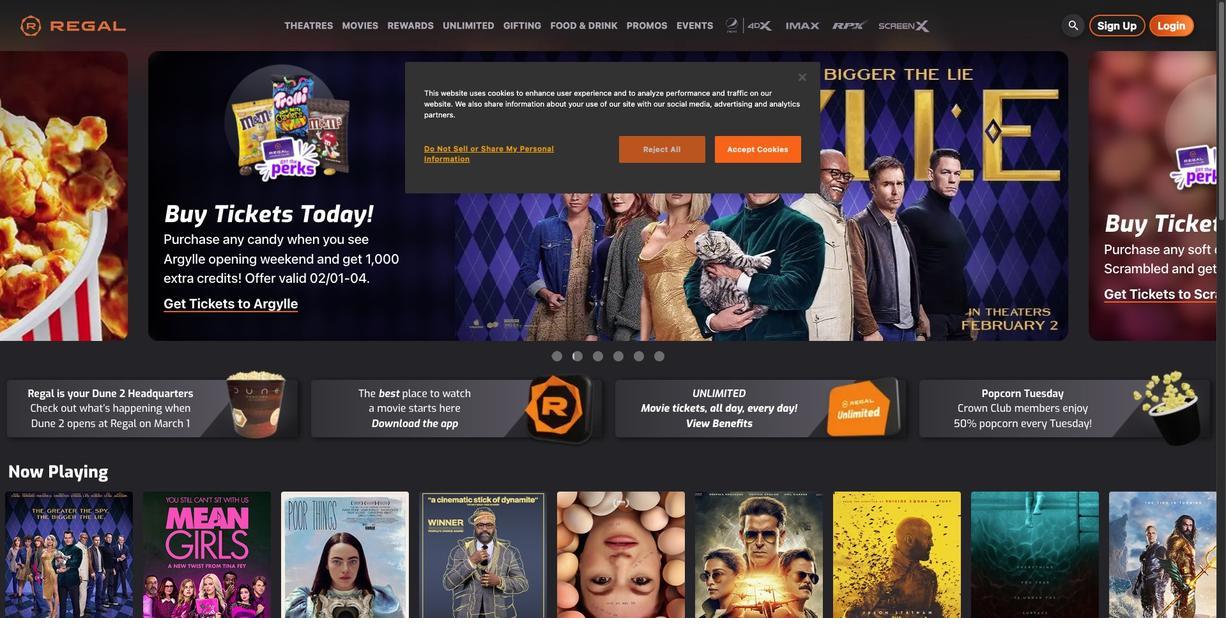 Task type: vqa. For each thing, say whether or not it's contained in the screenshot.
visits in the With the Crown Jewel bonus program, you get even more credits for visiting more frequently. Every time you visit and buy a ticket to a unique showtime, Regal Crown Club will track those visits. As your number of visits increases, your Crown Jewel level will increase and you'll earn bonus credits each day you visit.
no



Task type: describe. For each thing, give the bounding box(es) containing it.
0 vertical spatial regal
[[28, 388, 54, 401]]

valid
[[279, 271, 307, 286]]

or
[[471, 144, 479, 153]]

analytics
[[770, 100, 801, 108]]

of
[[600, 100, 607, 108]]

1 vertical spatial regal
[[111, 417, 137, 431]]

aquaman and the lost kingdom
[[1124, 573, 1224, 603]]

things
[[341, 581, 378, 595]]

app
[[441, 417, 458, 431]]

reject all
[[644, 145, 681, 153]]

girls
[[211, 581, 236, 595]]

popcorn
[[980, 417, 1019, 431]]

all
[[710, 402, 723, 416]]

buy for buy tickets today!
[[164, 199, 206, 230]]

fighter
[[719, 581, 759, 595]]

mean girls
[[178, 581, 236, 595]]

theatres
[[285, 20, 333, 31]]

my
[[506, 144, 518, 153]]

uses
[[470, 89, 486, 97]]

purchase inside buy tickets purchase any soft dr
[[1105, 241, 1161, 257]]

buy tickets today! purchase any candy when you see argylle opening weekend and get 1,000 extra credits! offer valid 02/01-04.
[[164, 199, 400, 286]]

get for buy tickets
[[1105, 286, 1127, 302]]

place
[[402, 388, 428, 401]]

(hindi)
[[761, 581, 800, 595]]

not
[[437, 144, 451, 153]]

on inside regal is your dune 2 headquarters check out what's happening when dune 2 opens at regal on march 1
[[139, 417, 151, 431]]

gifting
[[504, 20, 542, 31]]

fighter (hindi) link
[[696, 492, 823, 619]]

club
[[991, 402, 1012, 416]]

dune popcorn 4 image
[[214, 370, 298, 449]]

check
[[30, 402, 58, 416]]

social
[[667, 100, 687, 108]]

site
[[623, 100, 635, 108]]

login
[[1159, 20, 1186, 31]]

the for the beekeeper
[[856, 581, 877, 595]]

unlimited movie tickets, all day, every day! view benefits
[[641, 388, 797, 431]]

theatres link
[[285, 19, 333, 32]]

every inside unlimited movie tickets, all day, every day! view benefits
[[748, 402, 774, 416]]

now playing
[[8, 462, 108, 484]]

american fiction
[[437, 581, 530, 595]]

american fiction link
[[419, 492, 547, 619]]

get tickets to argylle link
[[164, 296, 298, 311]]

purchase inside buy tickets today! purchase any candy when you see argylle opening weekend and get 1,000 extra credits! offer valid 02/01-04.
[[164, 232, 220, 247]]

50%
[[954, 417, 977, 431]]

download the app
[[372, 417, 458, 431]]

see
[[348, 232, 369, 247]]

dr
[[1215, 241, 1227, 257]]

what's
[[79, 402, 110, 416]]

2 horizontal spatial our
[[761, 89, 773, 97]]

0 horizontal spatial dune
[[31, 417, 56, 431]]

cookies
[[488, 89, 515, 97]]

unlimited link
[[443, 19, 495, 32]]

do
[[425, 144, 435, 153]]

download
[[372, 417, 420, 431]]

do not sell or share my personal information button
[[425, 136, 564, 172]]

events link
[[677, 19, 714, 32]]

previous slide image
[[0, 182, 31, 212]]

every inside popcorn tuesday crown club members enjoy 50% popcorn every tuesday!
[[1022, 417, 1048, 431]]

tickets,
[[672, 402, 708, 416]]

4dx movies image
[[723, 17, 777, 35]]

members
[[1015, 402, 1061, 416]]

0 horizontal spatial argylle
[[49, 581, 89, 595]]

night
[[1004, 581, 1034, 595]]

at
[[98, 417, 108, 431]]

on inside the this website uses cookies to enhance user experience and to analyze performance and traffic on our website. we also share information about your use of our site with our social media, advertising and analytics partners.
[[750, 89, 759, 97]]

sign up button
[[1090, 15, 1146, 36]]

poor things
[[312, 581, 378, 595]]

website
[[441, 89, 468, 97]]

0 horizontal spatial our
[[610, 100, 621, 108]]

use
[[586, 100, 598, 108]]

buy tickets purchase any soft dr
[[1105, 209, 1227, 276]]

enjoy
[[1063, 402, 1089, 416]]

is
[[57, 388, 65, 401]]

promos
[[627, 20, 668, 31]]

to inside place to watch a movie starts here
[[430, 388, 440, 401]]

tickets for get tickets to argylle
[[189, 296, 235, 311]]

&
[[580, 20, 586, 31]]

movie
[[641, 402, 670, 416]]

the for the best
[[359, 388, 376, 401]]

reject all button
[[619, 136, 706, 163]]

popcorn bucket image
[[1127, 370, 1211, 449]]

website.
[[425, 100, 453, 108]]

analyze
[[638, 89, 664, 97]]

regal unlimited card image
[[823, 370, 906, 449]]

1 horizontal spatial our
[[654, 100, 665, 108]]

and left 'analytics'
[[755, 100, 768, 108]]

movies link
[[342, 19, 379, 32]]

american
[[437, 581, 490, 595]]

mean
[[178, 581, 208, 595]]

when inside regal is your dune 2 headquarters check out what's happening when dune 2 opens at regal on march 1
[[165, 402, 191, 416]]

rcc perks candy image
[[225, 63, 356, 195]]

and up site
[[614, 89, 627, 97]]

partners.
[[425, 111, 456, 119]]

argylle tickets on sale image
[[148, 51, 1069, 341]]

night swim
[[1004, 581, 1067, 595]]

share
[[481, 144, 504, 153]]

place to watch a movie starts here
[[369, 388, 471, 416]]

get tickets to scram
[[1105, 286, 1227, 302]]

get for buy tickets today!
[[164, 296, 186, 311]]



Task type: locate. For each thing, give the bounding box(es) containing it.
2 down out
[[58, 417, 64, 431]]

2 vertical spatial argylle
[[49, 581, 89, 595]]

to up "information"
[[517, 89, 524, 97]]

tickets for buy tickets purchase any soft dr
[[1154, 209, 1227, 240]]

our right of
[[610, 100, 621, 108]]

1 horizontal spatial on
[[750, 89, 759, 97]]

your inside regal is your dune 2 headquarters check out what's happening when dune 2 opens at regal on march 1
[[67, 388, 90, 401]]

on down happening
[[139, 417, 151, 431]]

candy
[[247, 232, 284, 247]]

0 horizontal spatial buy
[[164, 199, 206, 230]]

weekend
[[260, 251, 314, 266]]

0 horizontal spatial your
[[67, 388, 90, 401]]

0 horizontal spatial the
[[359, 388, 376, 401]]

to up starts
[[430, 388, 440, 401]]

1 horizontal spatial your
[[569, 100, 584, 108]]

dune up what's
[[92, 388, 117, 401]]

1,000
[[366, 251, 400, 266]]

when up march
[[165, 402, 191, 416]]

1 horizontal spatial any
[[1164, 241, 1186, 257]]

unlimited
[[443, 20, 495, 31]]

1 horizontal spatial purchase
[[1105, 241, 1161, 257]]

the inside aquaman and the lost kingdom
[[1203, 573, 1224, 587]]

do not sell or share my personal information
[[425, 144, 554, 163]]

1 horizontal spatial 2
[[119, 388, 125, 401]]

0 vertical spatial on
[[750, 89, 759, 97]]

1 horizontal spatial the
[[856, 581, 877, 595]]

0 vertical spatial the
[[359, 388, 376, 401]]

1 vertical spatial dune
[[31, 417, 56, 431]]

purchase up get tickets to scram link
[[1105, 241, 1161, 257]]

0 vertical spatial 2
[[119, 388, 125, 401]]

aquaman and the lost kingdom link
[[1110, 492, 1227, 619]]

your left use at the left top of page
[[569, 100, 584, 108]]

benefits
[[713, 417, 753, 431]]

food & drink link
[[551, 19, 618, 32]]

soft
[[1189, 241, 1212, 257]]

the up kingdom
[[1203, 573, 1224, 587]]

1 vertical spatial on
[[139, 417, 151, 431]]

the beekeeper link
[[834, 492, 962, 619]]

tickets inside buy tickets purchase any soft dr
[[1154, 209, 1227, 240]]

0 horizontal spatial any
[[223, 232, 244, 247]]

our down analyze
[[654, 100, 665, 108]]

dune down check
[[31, 417, 56, 431]]

0 vertical spatial when
[[287, 232, 320, 247]]

2 horizontal spatial argylle
[[254, 296, 298, 311]]

0 horizontal spatial on
[[139, 417, 151, 431]]

accept cookies button
[[715, 136, 802, 163]]

argylle link
[[5, 492, 133, 619]]

our up 'analytics'
[[761, 89, 773, 97]]

popcorn
[[983, 388, 1022, 401]]

the beekeeper
[[856, 581, 939, 595]]

buy for buy tickets
[[1105, 209, 1148, 240]]

dune
[[92, 388, 117, 401], [31, 417, 56, 431]]

now
[[8, 462, 44, 484]]

tuesday!
[[1051, 417, 1093, 431]]

imax movies image
[[786, 17, 821, 35]]

0 vertical spatial every
[[748, 402, 774, 416]]

we
[[455, 100, 466, 108]]

swim
[[1037, 581, 1067, 595]]

to inside argylle tickets on sale element
[[238, 296, 251, 311]]

kingdom
[[1162, 589, 1212, 603]]

when up the "weekend"
[[287, 232, 320, 247]]

personal
[[520, 144, 554, 153]]

poor things link
[[281, 492, 409, 619]]

information
[[506, 100, 545, 108]]

day!
[[777, 402, 797, 416]]

argylle tickets on sale element
[[148, 51, 1069, 341]]

the best
[[359, 388, 400, 401]]

get tickets to scram link
[[1105, 286, 1227, 302]]

when
[[287, 232, 320, 247], [165, 402, 191, 416]]

screenx movies image
[[878, 17, 933, 35]]

1 vertical spatial when
[[165, 402, 191, 416]]

all
[[671, 145, 681, 153]]

1 vertical spatial your
[[67, 388, 90, 401]]

rpx movies image
[[830, 17, 869, 35]]

and up advertising
[[713, 89, 726, 97]]

mean girls link
[[143, 492, 271, 619]]

unlimited
[[693, 388, 746, 401]]

movie
[[377, 402, 406, 416]]

to up site
[[629, 89, 636, 97]]

accept
[[728, 145, 755, 153]]

your right is
[[67, 388, 90, 401]]

get inside argylle tickets on sale element
[[164, 296, 186, 311]]

2 up happening
[[119, 388, 125, 401]]

0 horizontal spatial purchase
[[164, 232, 220, 247]]

purchase up extra
[[164, 232, 220, 247]]

when inside buy tickets today! purchase any candy when you see argylle opening weekend and get 1,000 extra credits! offer valid 02/01-04.
[[287, 232, 320, 247]]

0 horizontal spatial regal
[[28, 388, 54, 401]]

march
[[154, 417, 184, 431]]

0 vertical spatial the
[[422, 417, 438, 431]]

tickets inside buy tickets today! purchase any candy when you see argylle opening weekend and get 1,000 extra credits! offer valid 02/01-04.
[[212, 199, 293, 230]]

1 horizontal spatial the
[[1203, 573, 1224, 587]]

sign up
[[1098, 20, 1138, 31]]

1 vertical spatial 2
[[58, 417, 64, 431]]

1 vertical spatial every
[[1022, 417, 1048, 431]]

traffic
[[728, 89, 748, 97]]

regal up check
[[28, 388, 54, 401]]

1 horizontal spatial every
[[1022, 417, 1048, 431]]

gifting link
[[504, 19, 542, 32]]

1 horizontal spatial when
[[287, 232, 320, 247]]

to
[[517, 89, 524, 97], [629, 89, 636, 97], [1179, 286, 1192, 302], [238, 296, 251, 311], [430, 388, 440, 401]]

any inside buy tickets purchase any soft dr
[[1164, 241, 1186, 257]]

1 horizontal spatial dune
[[92, 388, 117, 401]]

02/01-
[[310, 271, 350, 286]]

regal dark background image
[[0, 0, 1227, 96]]

poor
[[312, 581, 338, 595]]

tickets
[[212, 199, 293, 230], [1154, 209, 1227, 240], [1130, 286, 1176, 302], [189, 296, 235, 311]]

fiction
[[492, 581, 530, 595]]

0 horizontal spatial get
[[164, 296, 186, 311]]

offer
[[245, 271, 276, 286]]

to left scram
[[1179, 286, 1192, 302]]

tickets up soft
[[1154, 209, 1227, 240]]

food
[[551, 20, 577, 31]]

accept cookies
[[728, 145, 789, 153]]

regal is your dune 2 headquarters check out what's happening when dune 2 opens at regal on march 1
[[28, 388, 193, 431]]

tickets down credits!
[[189, 296, 235, 311]]

0 vertical spatial dune
[[92, 388, 117, 401]]

aquaman
[[1124, 573, 1176, 587]]

1 horizontal spatial argylle
[[164, 251, 205, 266]]

tickets up candy
[[212, 199, 293, 230]]

also
[[468, 100, 482, 108]]

regal tag image
[[519, 370, 602, 449]]

login button
[[1150, 15, 1195, 36]]

0 horizontal spatial 2
[[58, 417, 64, 431]]

any left soft
[[1164, 241, 1186, 257]]

and up "02/01-"
[[317, 251, 340, 266]]

reject
[[644, 145, 669, 153]]

buy inside buy tickets today! purchase any candy when you see argylle opening weekend and get 1,000 extra credits! offer valid 02/01-04.
[[164, 199, 206, 230]]

main element
[[280, 17, 937, 35]]

headquarters
[[128, 388, 193, 401]]

tickets for get tickets to scram
[[1130, 286, 1176, 302]]

user
[[557, 89, 572, 97]]

every right day,
[[748, 402, 774, 416]]

day,
[[725, 402, 745, 416]]

and inside buy tickets today! purchase any candy when you see argylle opening weekend and get 1,000 extra credits! offer valid 02/01-04.
[[317, 251, 340, 266]]

cookies
[[758, 145, 789, 153]]

watch
[[443, 388, 471, 401]]

your inside the this website uses cookies to enhance user experience and to analyze performance and traffic on our website. we also share information about your use of our site with our social media, advertising and analytics partners.
[[569, 100, 584, 108]]

regal
[[28, 388, 54, 401], [111, 417, 137, 431]]

1 horizontal spatial buy
[[1105, 209, 1148, 240]]

events
[[677, 20, 714, 31]]

0 horizontal spatial every
[[748, 402, 774, 416]]

out
[[61, 402, 77, 416]]

enhance
[[526, 89, 555, 97]]

0 vertical spatial argylle
[[164, 251, 205, 266]]

and up kingdom
[[1178, 573, 1201, 587]]

tickets down buy tickets purchase any soft dr
[[1130, 286, 1176, 302]]

food & drink
[[551, 20, 618, 31]]

argylle
[[164, 251, 205, 266], [254, 296, 298, 311], [49, 581, 89, 595]]

1 vertical spatial the
[[1203, 573, 1224, 587]]

tickets for buy tickets today! purchase any candy when you see argylle opening weekend and get 1,000 extra credits! offer valid 02/01-04.
[[212, 199, 293, 230]]

any inside buy tickets today! purchase any candy when you see argylle opening weekend and get 1,000 extra credits! offer valid 02/01-04.
[[223, 232, 244, 247]]

buy inside buy tickets purchase any soft dr
[[1105, 209, 1148, 240]]

on right traffic
[[750, 89, 759, 97]]

go to homepage image
[[20, 15, 126, 36]]

a
[[369, 402, 375, 416]]

get
[[1105, 286, 1127, 302], [164, 296, 186, 311]]

the down starts
[[422, 417, 438, 431]]

the up a
[[359, 388, 376, 401]]

1 horizontal spatial get
[[1105, 286, 1127, 302]]

today!
[[299, 199, 373, 230]]

and inside aquaman and the lost kingdom
[[1178, 573, 1201, 587]]

crown
[[958, 402, 989, 416]]

sign
[[1098, 20, 1121, 31]]

every down members
[[1022, 417, 1048, 431]]

1 vertical spatial argylle
[[254, 296, 298, 311]]

0 vertical spatial your
[[569, 100, 584, 108]]

next slide image
[[1187, 181, 1217, 212]]

any up opening
[[223, 232, 244, 247]]

0 horizontal spatial the
[[422, 417, 438, 431]]

regal down happening
[[111, 417, 137, 431]]

rewards link
[[388, 19, 434, 32]]

scrambled link
[[558, 492, 685, 619]]

opens
[[67, 417, 96, 431]]

scram
[[1195, 286, 1227, 302]]

0 horizontal spatial when
[[165, 402, 191, 416]]

1 vertical spatial the
[[856, 581, 877, 595]]

1 horizontal spatial regal
[[111, 417, 137, 431]]

1
[[186, 417, 190, 431]]

drink
[[589, 20, 618, 31]]

argylle inside buy tickets today! purchase any candy when you see argylle opening weekend and get 1,000 extra credits! offer valid 02/01-04.
[[164, 251, 205, 266]]

the left beekeeper in the bottom right of the page
[[856, 581, 877, 595]]

to down offer
[[238, 296, 251, 311]]

advertising
[[715, 100, 753, 108]]



